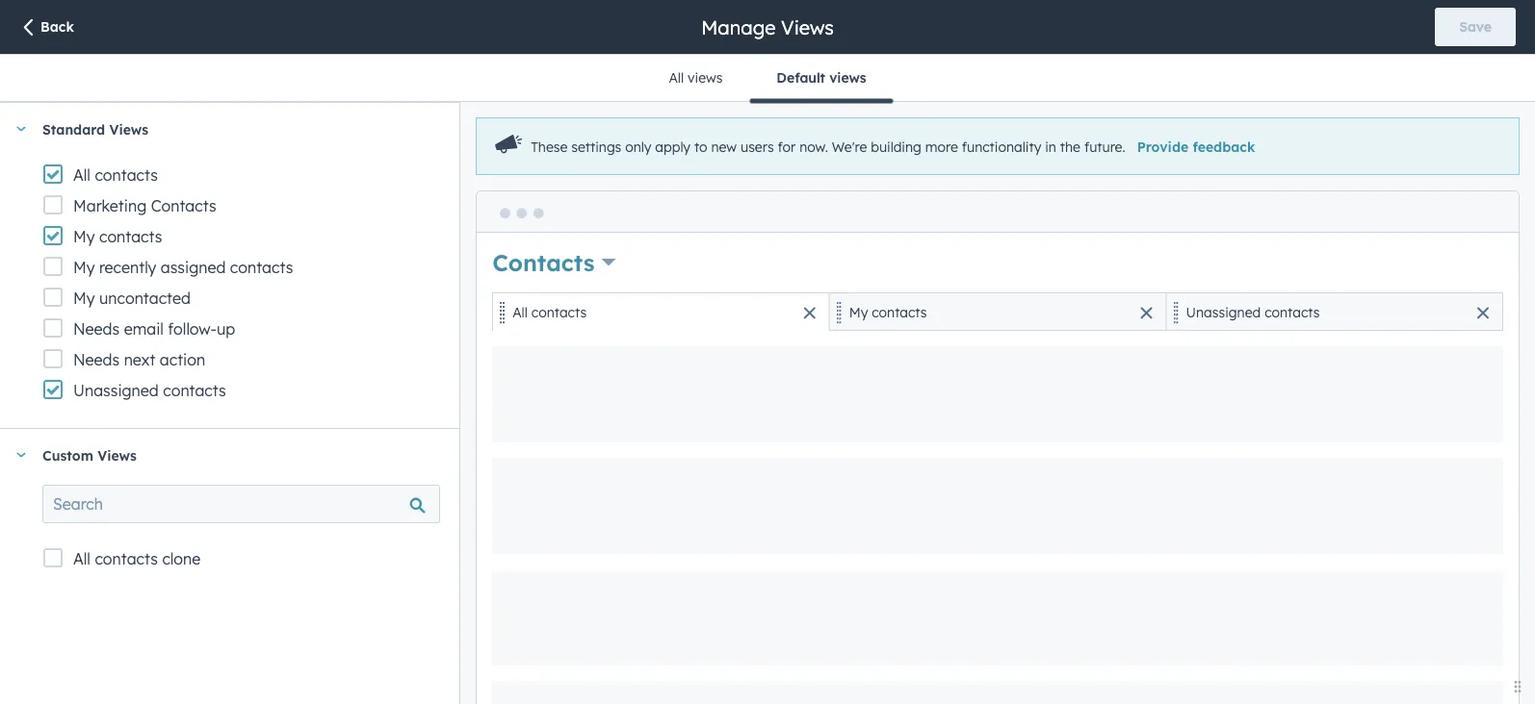 Task type: vqa. For each thing, say whether or not it's contained in the screenshot.
second the Press to sort. element
no



Task type: locate. For each thing, give the bounding box(es) containing it.
all contacts up marketing
[[73, 166, 158, 185]]

standard views button
[[0, 103, 440, 155]]

caret image for marketing contacts
[[15, 127, 27, 131]]

next
[[124, 351, 155, 370]]

1 vertical spatial contacts
[[492, 248, 595, 277]]

custom
[[42, 447, 93, 464]]

uncontacted
[[99, 289, 191, 308]]

unassigned contacts button
[[1166, 293, 1503, 331]]

custom views
[[42, 447, 137, 464]]

caret image inside custom views dropdown button
[[15, 453, 27, 458]]

caret image left custom
[[15, 453, 27, 458]]

caret image inside standard views dropdown button
[[15, 127, 27, 131]]

default views
[[777, 69, 866, 86]]

my contacts inside button
[[849, 304, 927, 320]]

marketing
[[73, 196, 147, 216]]

all
[[669, 69, 684, 86], [73, 166, 90, 185], [513, 304, 528, 320], [73, 550, 90, 569]]

to
[[694, 138, 707, 155]]

1 vertical spatial unassigned contacts
[[73, 381, 226, 401]]

caret image left standard
[[15, 127, 27, 131]]

2 caret image from the top
[[15, 453, 27, 458]]

views inside dropdown button
[[97, 447, 137, 464]]

all contacts down contacts popup button
[[513, 304, 587, 320]]

the
[[1060, 138, 1080, 155]]

back link
[[19, 18, 74, 39]]

1 vertical spatial my contacts
[[849, 304, 927, 320]]

default
[[777, 69, 825, 86]]

contacts
[[95, 166, 158, 185], [99, 227, 162, 247], [230, 258, 293, 277], [531, 304, 587, 320], [872, 304, 927, 320], [1265, 304, 1320, 320], [163, 381, 226, 401], [95, 550, 158, 569]]

1 needs from the top
[[73, 320, 120, 339]]

1 horizontal spatial unassigned contacts
[[1186, 304, 1320, 320]]

views
[[688, 69, 723, 86], [829, 69, 866, 86]]

0 vertical spatial unassigned contacts
[[1186, 304, 1320, 320]]

0 horizontal spatial unassigned contacts
[[73, 381, 226, 401]]

these settings only apply to new users for now. we're building more functionality in the future.
[[531, 138, 1125, 155]]

0 horizontal spatial unassigned
[[73, 381, 159, 401]]

future.
[[1084, 138, 1125, 155]]

1 caret image from the top
[[15, 127, 27, 131]]

needs for needs email follow-up
[[73, 320, 120, 339]]

contacts inside unassigned contacts button
[[1265, 304, 1320, 320]]

building
[[871, 138, 921, 155]]

views
[[781, 15, 834, 39], [109, 121, 148, 137], [97, 447, 137, 464]]

0 horizontal spatial my contacts
[[73, 227, 162, 247]]

1 vertical spatial views
[[109, 121, 148, 137]]

views inside dropdown button
[[109, 121, 148, 137]]

1 horizontal spatial my contacts
[[849, 304, 927, 320]]

views inside page section element
[[781, 15, 834, 39]]

all contacts clone
[[73, 550, 200, 569]]

in
[[1045, 138, 1056, 155]]

assigned
[[161, 258, 226, 277]]

0 horizontal spatial contacts
[[151, 196, 216, 216]]

1 horizontal spatial all contacts
[[513, 304, 587, 320]]

0 horizontal spatial all contacts
[[73, 166, 158, 185]]

1 vertical spatial needs
[[73, 351, 120, 370]]

provide
[[1137, 138, 1189, 155]]

views down manage
[[688, 69, 723, 86]]

1 horizontal spatial contacts
[[492, 248, 595, 277]]

views for default views
[[829, 69, 866, 86]]

1 views from the left
[[688, 69, 723, 86]]

my contacts
[[73, 227, 162, 247], [849, 304, 927, 320]]

unassigned contacts
[[1186, 304, 1320, 320], [73, 381, 226, 401]]

unassigned inside button
[[1186, 304, 1261, 320]]

new
[[711, 138, 737, 155]]

contacts
[[151, 196, 216, 216], [492, 248, 595, 277]]

0 vertical spatial needs
[[73, 320, 120, 339]]

unassigned contacts inside button
[[1186, 304, 1320, 320]]

apply
[[655, 138, 691, 155]]

views right default
[[829, 69, 866, 86]]

default views button
[[750, 55, 893, 104]]

my
[[73, 227, 95, 247], [73, 258, 95, 277], [73, 289, 95, 308], [849, 304, 868, 320]]

needs down my uncontacted
[[73, 320, 120, 339]]

all contacts button
[[492, 293, 829, 331]]

2 views from the left
[[829, 69, 866, 86]]

contacts inside all contacts button
[[531, 304, 587, 320]]

provide feedback
[[1137, 138, 1255, 155]]

all contacts
[[73, 166, 158, 185], [513, 304, 587, 320]]

only
[[625, 138, 651, 155]]

my recently assigned contacts
[[73, 258, 293, 277]]

0 vertical spatial all contacts
[[73, 166, 158, 185]]

manage
[[701, 15, 776, 39]]

views up default
[[781, 15, 834, 39]]

my uncontacted
[[73, 289, 191, 308]]

0 vertical spatial unassigned
[[1186, 304, 1261, 320]]

1 vertical spatial caret image
[[15, 453, 27, 458]]

contacts inside my contacts button
[[872, 304, 927, 320]]

needs
[[73, 320, 120, 339], [73, 351, 120, 370]]

2 needs from the top
[[73, 351, 120, 370]]

unassigned
[[1186, 304, 1261, 320], [73, 381, 159, 401]]

0 vertical spatial views
[[781, 15, 834, 39]]

action
[[160, 351, 205, 370]]

views inside all views button
[[688, 69, 723, 86]]

up
[[217, 320, 235, 339]]

settings
[[571, 138, 621, 155]]

0 vertical spatial caret image
[[15, 127, 27, 131]]

1 vertical spatial all contacts
[[513, 304, 587, 320]]

1 horizontal spatial views
[[829, 69, 866, 86]]

0 vertical spatial contacts
[[151, 196, 216, 216]]

views right standard
[[109, 121, 148, 137]]

page section element
[[0, 0, 1535, 54]]

navigation
[[642, 55, 893, 104]]

2 vertical spatial views
[[97, 447, 137, 464]]

views for standard views
[[109, 121, 148, 137]]

needs left next
[[73, 351, 120, 370]]

save button
[[1435, 8, 1516, 46]]

views right custom
[[97, 447, 137, 464]]

views inside default views button
[[829, 69, 866, 86]]

standard
[[42, 121, 105, 137]]

1 horizontal spatial unassigned
[[1186, 304, 1261, 320]]

my contacts button
[[829, 293, 1166, 331]]

caret image
[[15, 127, 27, 131], [15, 453, 27, 458]]

0 horizontal spatial views
[[688, 69, 723, 86]]



Task type: describe. For each thing, give the bounding box(es) containing it.
functionality
[[962, 138, 1041, 155]]

all views button
[[642, 55, 750, 101]]

back
[[40, 18, 74, 35]]

we're
[[832, 138, 867, 155]]

provide feedback button
[[1137, 138, 1255, 155]]

all views
[[669, 69, 723, 86]]

Search search field
[[42, 485, 440, 524]]

needs next action
[[73, 351, 205, 370]]

needs for needs next action
[[73, 351, 120, 370]]

standard views
[[42, 121, 148, 137]]

these
[[531, 138, 568, 155]]

now.
[[800, 138, 828, 155]]

1 vertical spatial unassigned
[[73, 381, 159, 401]]

marketing contacts
[[73, 196, 216, 216]]

my inside button
[[849, 304, 868, 320]]

views for custom views
[[97, 447, 137, 464]]

contacts button
[[492, 246, 616, 279]]

recently
[[99, 258, 156, 277]]

custom views button
[[0, 430, 440, 482]]

navigation containing all views
[[642, 55, 893, 104]]

all contacts inside button
[[513, 304, 587, 320]]

views for all views
[[688, 69, 723, 86]]

contacts inside popup button
[[492, 248, 595, 277]]

save
[[1459, 18, 1492, 35]]

users
[[741, 138, 774, 155]]

more
[[925, 138, 958, 155]]

clone
[[162, 550, 200, 569]]

feedback
[[1193, 138, 1255, 155]]

follow-
[[168, 320, 217, 339]]

for
[[778, 138, 796, 155]]

needs email follow-up
[[73, 320, 235, 339]]

manage views
[[701, 15, 834, 39]]

views for manage views
[[781, 15, 834, 39]]

caret image for all contacts clone
[[15, 453, 27, 458]]

email
[[124, 320, 164, 339]]

0 vertical spatial my contacts
[[73, 227, 162, 247]]



